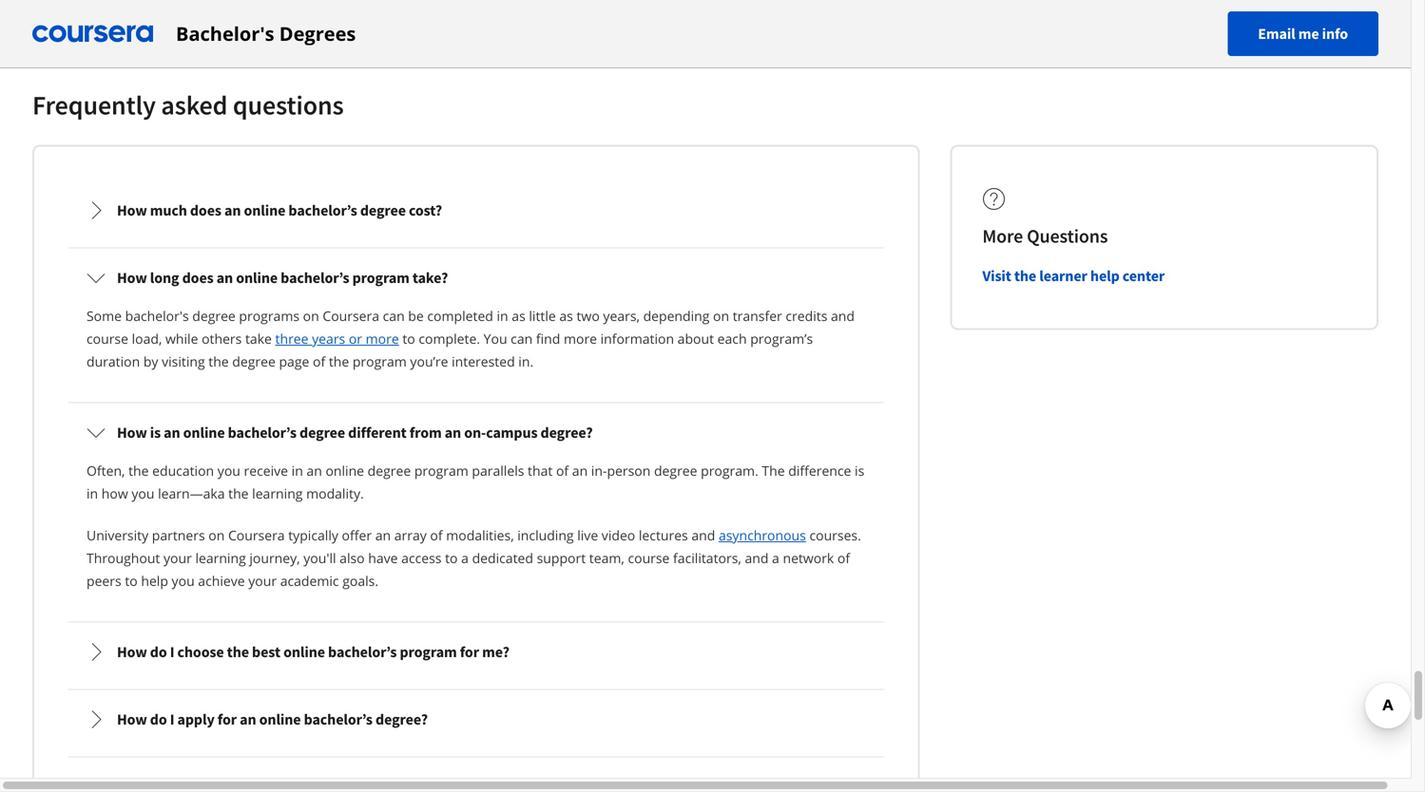 Task type: locate. For each thing, give the bounding box(es) containing it.
i
[[170, 643, 174, 662], [170, 711, 174, 730]]

you inside courses. throughout your learning journey, you'll also have access to a dedicated support team, course facilitators, and a network of peers to help you achieve your academic goals.
[[172, 572, 195, 590]]

coursera up journey,
[[228, 527, 285, 545]]

more right or
[[366, 330, 399, 348]]

2 vertical spatial and
[[745, 550, 769, 568]]

2 horizontal spatial on
[[713, 307, 729, 325]]

i inside how do i choose the best online bachelor's program for me? dropdown button
[[170, 643, 174, 662]]

list containing how much does an online bachelor's degree cost?
[[65, 177, 887, 793]]

on-
[[464, 424, 486, 443]]

do left choose at the bottom left of page
[[150, 643, 167, 662]]

three years or more
[[275, 330, 399, 348]]

1 horizontal spatial coursera
[[323, 307, 379, 325]]

1 vertical spatial i
[[170, 711, 174, 730]]

2 horizontal spatial you
[[217, 462, 240, 480]]

1 horizontal spatial to
[[402, 330, 415, 348]]

as
[[512, 307, 526, 325], [559, 307, 573, 325]]

a
[[461, 550, 469, 568], [772, 550, 779, 568]]

1 vertical spatial you
[[132, 485, 154, 503]]

0 horizontal spatial a
[[461, 550, 469, 568]]

degree
[[360, 201, 406, 220], [192, 307, 236, 325], [232, 353, 276, 371], [300, 424, 345, 443], [368, 462, 411, 480], [654, 462, 697, 480]]

also
[[340, 550, 365, 568]]

2 vertical spatial you
[[172, 572, 195, 590]]

1 more from the left
[[366, 330, 399, 348]]

0 vertical spatial for
[[460, 643, 479, 662]]

to down 'be'
[[402, 330, 415, 348]]

often, the education you receive in an online degree program parallels that of an in-person degree program. the difference is in how you learn—aka the learning modality.
[[87, 462, 864, 503]]

0 vertical spatial and
[[831, 307, 855, 325]]

2 vertical spatial in
[[87, 485, 98, 503]]

network
[[783, 550, 834, 568]]

learning up achieve
[[195, 550, 246, 568]]

array
[[394, 527, 427, 545]]

email me info button
[[1228, 11, 1379, 56]]

an right long
[[217, 269, 233, 288]]

as left the two
[[559, 307, 573, 325]]

do left apply
[[150, 711, 167, 730]]

1 vertical spatial for
[[218, 711, 237, 730]]

an right apply
[[240, 711, 256, 730]]

0 horizontal spatial help
[[141, 572, 168, 590]]

2 vertical spatial to
[[125, 572, 138, 590]]

i left choose at the bottom left of page
[[170, 643, 174, 662]]

by
[[143, 353, 158, 371]]

program down 'from'
[[414, 462, 468, 480]]

does inside how much does an online bachelor's degree cost? dropdown button
[[190, 201, 221, 220]]

how left choose at the bottom left of page
[[117, 643, 147, 662]]

0 vertical spatial do
[[150, 643, 167, 662]]

how left much
[[117, 201, 147, 220]]

and
[[831, 307, 855, 325], [692, 527, 715, 545], [745, 550, 769, 568]]

course down some
[[87, 330, 128, 348]]

for left me?
[[460, 643, 479, 662]]

journey,
[[249, 550, 300, 568]]

visiting
[[162, 353, 205, 371]]

0 horizontal spatial as
[[512, 307, 526, 325]]

bachelor's up programs
[[281, 269, 349, 288]]

and down asynchronous
[[745, 550, 769, 568]]

on
[[303, 307, 319, 325], [713, 307, 729, 325], [208, 527, 225, 545]]

in-
[[591, 462, 607, 480]]

online
[[244, 201, 286, 220], [236, 269, 278, 288], [183, 424, 225, 443], [326, 462, 364, 480], [283, 643, 325, 662], [259, 711, 301, 730]]

how up the often,
[[117, 424, 147, 443]]

help down 'throughout'
[[141, 572, 168, 590]]

0 horizontal spatial is
[[150, 424, 161, 443]]

little
[[529, 307, 556, 325]]

campus
[[486, 424, 538, 443]]

does inside the how long does an online bachelor's program take? dropdown button
[[182, 269, 214, 288]]

to down university partners on coursera typically offer an array of modalities, including live video lectures and asynchronous
[[445, 550, 458, 568]]

can left 'be'
[[383, 307, 405, 325]]

0 vertical spatial i
[[170, 643, 174, 662]]

your
[[164, 550, 192, 568], [248, 572, 277, 590]]

bachelor's
[[288, 201, 357, 220], [281, 269, 349, 288], [228, 424, 297, 443], [328, 643, 397, 662], [304, 711, 373, 730]]

1 vertical spatial your
[[248, 572, 277, 590]]

degree up others
[[192, 307, 236, 325]]

1 i from the top
[[170, 643, 174, 662]]

1 vertical spatial course
[[628, 550, 670, 568]]

3 how from the top
[[117, 424, 147, 443]]

program left me?
[[400, 643, 457, 662]]

and inside courses. throughout your learning journey, you'll also have access to a dedicated support team, course facilitators, and a network of peers to help you achieve your academic goals.
[[745, 550, 769, 568]]

questions
[[233, 88, 344, 122]]

0 vertical spatial learning
[[252, 485, 303, 503]]

of right the that
[[556, 462, 569, 480]]

more questions
[[982, 224, 1108, 248]]

1 horizontal spatial learning
[[252, 485, 303, 503]]

learning down receive
[[252, 485, 303, 503]]

i inside how do i apply for an online bachelor's degree? dropdown button
[[170, 711, 174, 730]]

as left little
[[512, 307, 526, 325]]

does right much
[[190, 201, 221, 220]]

help
[[1090, 267, 1120, 286], [141, 572, 168, 590]]

1 vertical spatial coursera
[[228, 527, 285, 545]]

can up 'in.'
[[511, 330, 533, 348]]

2 horizontal spatial and
[[831, 307, 855, 325]]

degree left different
[[300, 424, 345, 443]]

program left take?
[[352, 269, 410, 288]]

take
[[245, 330, 272, 348]]

1 horizontal spatial as
[[559, 307, 573, 325]]

of down courses.
[[837, 550, 850, 568]]

the down three years or more link
[[329, 353, 349, 371]]

degree down the take
[[232, 353, 276, 371]]

0 horizontal spatial can
[[383, 307, 405, 325]]

how much does an online bachelor's degree cost? button
[[71, 184, 881, 237]]

you left receive
[[217, 462, 240, 480]]

and inside some bachelor's degree programs on coursera can be completed in as little as two years, depending on transfer credits and course load, while others take
[[831, 307, 855, 325]]

visit the learner help center link
[[982, 267, 1165, 286]]

much
[[150, 201, 187, 220]]

i left apply
[[170, 711, 174, 730]]

1 how from the top
[[117, 201, 147, 220]]

1 horizontal spatial a
[[772, 550, 779, 568]]

about
[[678, 330, 714, 348]]

0 vertical spatial to
[[402, 330, 415, 348]]

learning
[[252, 485, 303, 503], [195, 550, 246, 568]]

be
[[408, 307, 424, 325]]

credits
[[786, 307, 827, 325]]

an up 'have'
[[375, 527, 391, 545]]

complete.
[[419, 330, 480, 348]]

1 horizontal spatial you
[[172, 572, 195, 590]]

in up you
[[497, 307, 508, 325]]

2 how from the top
[[117, 269, 147, 288]]

2 more from the left
[[564, 330, 597, 348]]

1 vertical spatial can
[[511, 330, 533, 348]]

for right apply
[[218, 711, 237, 730]]

is inside dropdown button
[[150, 424, 161, 443]]

an left on-
[[445, 424, 461, 443]]

1 horizontal spatial more
[[564, 330, 597, 348]]

1 vertical spatial is
[[855, 462, 864, 480]]

coursera image
[[32, 19, 153, 49]]

while
[[165, 330, 198, 348]]

1 vertical spatial help
[[141, 572, 168, 590]]

0 vertical spatial coursera
[[323, 307, 379, 325]]

difference
[[788, 462, 851, 480]]

0 horizontal spatial degree?
[[376, 711, 428, 730]]

on up years
[[303, 307, 319, 325]]

in right receive
[[292, 462, 303, 480]]

you right how
[[132, 485, 154, 503]]

asynchronous link
[[719, 527, 806, 545]]

1 horizontal spatial for
[[460, 643, 479, 662]]

1 horizontal spatial can
[[511, 330, 533, 348]]

online down the best
[[259, 711, 301, 730]]

often,
[[87, 462, 125, 480]]

2 horizontal spatial to
[[445, 550, 458, 568]]

is up education
[[150, 424, 161, 443]]

to down 'throughout'
[[125, 572, 138, 590]]

1 horizontal spatial course
[[628, 550, 670, 568]]

you left achieve
[[172, 572, 195, 590]]

modalities,
[[446, 527, 514, 545]]

live
[[577, 527, 598, 545]]

frequently asked questions element
[[17, 88, 1394, 793]]

online right the best
[[283, 643, 325, 662]]

coursera up or
[[323, 307, 379, 325]]

1 vertical spatial in
[[292, 462, 303, 480]]

0 vertical spatial you
[[217, 462, 240, 480]]

how do i choose the best online bachelor's program for me?
[[117, 643, 510, 662]]

0 horizontal spatial learning
[[195, 550, 246, 568]]

1 horizontal spatial degree?
[[541, 424, 593, 443]]

online up modality.
[[326, 462, 364, 480]]

0 vertical spatial degree?
[[541, 424, 593, 443]]

in
[[497, 307, 508, 325], [292, 462, 303, 480], [87, 485, 98, 503]]

the left the best
[[227, 643, 249, 662]]

degree? inside dropdown button
[[541, 424, 593, 443]]

can inside to complete. you can find more information about each program's duration by visiting the degree page of the program you're interested in.
[[511, 330, 533, 348]]

of inside courses. throughout your learning journey, you'll also have access to a dedicated support team, course facilitators, and a network of peers to help you achieve your academic goals.
[[837, 550, 850, 568]]

course
[[87, 330, 128, 348], [628, 550, 670, 568]]

questions
[[1027, 224, 1108, 248]]

email
[[1258, 24, 1295, 43]]

and up facilitators,
[[692, 527, 715, 545]]

0 horizontal spatial more
[[366, 330, 399, 348]]

a down modalities,
[[461, 550, 469, 568]]

0 horizontal spatial coursera
[[228, 527, 285, 545]]

do
[[150, 643, 167, 662], [150, 711, 167, 730]]

can inside some bachelor's degree programs on coursera can be completed in as little as two years, depending on transfer credits and course load, while others take
[[383, 307, 405, 325]]

a down asynchronous
[[772, 550, 779, 568]]

duration
[[87, 353, 140, 371]]

0 vertical spatial is
[[150, 424, 161, 443]]

more down the two
[[564, 330, 597, 348]]

0 horizontal spatial and
[[692, 527, 715, 545]]

apply
[[177, 711, 215, 730]]

program down or
[[353, 353, 407, 371]]

2 i from the top
[[170, 711, 174, 730]]

0 vertical spatial help
[[1090, 267, 1120, 286]]

0 horizontal spatial for
[[218, 711, 237, 730]]

1 do from the top
[[150, 643, 167, 662]]

how is an online bachelor's degree different from an on-campus degree? button
[[71, 406, 881, 460]]

you'll
[[304, 550, 336, 568]]

1 vertical spatial do
[[150, 711, 167, 730]]

0 horizontal spatial course
[[87, 330, 128, 348]]

interested
[[452, 353, 515, 371]]

do for apply
[[150, 711, 167, 730]]

0 horizontal spatial you
[[132, 485, 154, 503]]

1 horizontal spatial on
[[303, 307, 319, 325]]

course down lectures
[[628, 550, 670, 568]]

1 vertical spatial degree?
[[376, 711, 428, 730]]

0 vertical spatial can
[[383, 307, 405, 325]]

0 horizontal spatial your
[[164, 550, 192, 568]]

help left center
[[1090, 267, 1120, 286]]

learn—aka
[[158, 485, 225, 503]]

5 how from the top
[[117, 711, 147, 730]]

2 do from the top
[[150, 711, 167, 730]]

does right long
[[182, 269, 214, 288]]

how left long
[[117, 269, 147, 288]]

4 how from the top
[[117, 643, 147, 662]]

is right difference
[[855, 462, 864, 480]]

0 horizontal spatial to
[[125, 572, 138, 590]]

different
[[348, 424, 407, 443]]

your down journey,
[[248, 572, 277, 590]]

2 horizontal spatial in
[[497, 307, 508, 325]]

degree?
[[541, 424, 593, 443], [376, 711, 428, 730]]

on up each
[[713, 307, 729, 325]]

how
[[117, 201, 147, 220], [117, 269, 147, 288], [117, 424, 147, 443], [117, 643, 147, 662], [117, 711, 147, 730]]

facilitators,
[[673, 550, 741, 568]]

0 vertical spatial in
[[497, 307, 508, 325]]

or
[[349, 330, 362, 348]]

in.
[[518, 353, 534, 371]]

0 vertical spatial does
[[190, 201, 221, 220]]

in left how
[[87, 485, 98, 503]]

on right partners
[[208, 527, 225, 545]]

your down partners
[[164, 550, 192, 568]]

an
[[224, 201, 241, 220], [217, 269, 233, 288], [164, 424, 180, 443], [445, 424, 461, 443], [307, 462, 322, 480], [572, 462, 588, 480], [375, 527, 391, 545], [240, 711, 256, 730]]

1 vertical spatial learning
[[195, 550, 246, 568]]

how left apply
[[117, 711, 147, 730]]

list
[[65, 177, 887, 793]]

the
[[1014, 267, 1036, 286], [208, 353, 229, 371], [329, 353, 349, 371], [128, 462, 149, 480], [228, 485, 249, 503], [227, 643, 249, 662]]

program inside to complete. you can find more information about each program's duration by visiting the degree page of the program you're interested in.
[[353, 353, 407, 371]]

1 horizontal spatial is
[[855, 462, 864, 480]]

visit the learner help center
[[982, 267, 1165, 286]]

i for apply
[[170, 711, 174, 730]]

is
[[150, 424, 161, 443], [855, 462, 864, 480]]

frequently
[[32, 88, 156, 122]]

1 vertical spatial does
[[182, 269, 214, 288]]

1 vertical spatial to
[[445, 550, 458, 568]]

program's
[[750, 330, 813, 348]]

more
[[982, 224, 1023, 248]]

lectures
[[639, 527, 688, 545]]

the down receive
[[228, 485, 249, 503]]

0 vertical spatial course
[[87, 330, 128, 348]]

parallels
[[472, 462, 524, 480]]

and right credits
[[831, 307, 855, 325]]

for
[[460, 643, 479, 662], [218, 711, 237, 730]]

coursera
[[323, 307, 379, 325], [228, 527, 285, 545]]

2 as from the left
[[559, 307, 573, 325]]

an right much
[[224, 201, 241, 220]]

of down years
[[313, 353, 325, 371]]

1 horizontal spatial and
[[745, 550, 769, 568]]



Task type: vqa. For each thing, say whether or not it's contained in the screenshot.
SEARCH BOX
no



Task type: describe. For each thing, give the bounding box(es) containing it.
asked
[[161, 88, 228, 122]]

have
[[368, 550, 398, 568]]

do for choose
[[150, 643, 167, 662]]

degree inside some bachelor's degree programs on coursera can be completed in as little as two years, depending on transfer credits and course load, while others take
[[192, 307, 236, 325]]

that
[[528, 462, 553, 480]]

how
[[102, 485, 128, 503]]

modality.
[[306, 485, 364, 503]]

is inside often, the education you receive in an online degree program parallels that of an in-person degree program. the difference is in how you learn—aka the learning modality.
[[855, 462, 864, 480]]

courses. throughout your learning journey, you'll also have access to a dedicated support team, course facilitators, and a network of peers to help you achieve your academic goals.
[[87, 527, 861, 590]]

how long does an online bachelor's program take?
[[117, 269, 448, 288]]

list inside frequently asked questions element
[[65, 177, 887, 793]]

transfer
[[733, 307, 782, 325]]

depending
[[643, 307, 710, 325]]

more inside to complete. you can find more information about each program's duration by visiting the degree page of the program you're interested in.
[[564, 330, 597, 348]]

1 horizontal spatial help
[[1090, 267, 1120, 286]]

program.
[[701, 462, 758, 480]]

1 horizontal spatial your
[[248, 572, 277, 590]]

0 horizontal spatial on
[[208, 527, 225, 545]]

does for long
[[182, 269, 214, 288]]

center
[[1123, 267, 1165, 286]]

how is an online bachelor's degree different from an on-campus degree?
[[117, 424, 593, 443]]

bachelor's up how long does an online bachelor's program take?
[[288, 201, 357, 220]]

how for how is an online bachelor's degree different from an on-campus degree?
[[117, 424, 147, 443]]

you
[[484, 330, 507, 348]]

1 horizontal spatial in
[[292, 462, 303, 480]]

online up programs
[[236, 269, 278, 288]]

coursera inside some bachelor's degree programs on coursera can be completed in as little as two years, depending on transfer credits and course load, while others take
[[323, 307, 379, 325]]

how for how much does an online bachelor's degree cost?
[[117, 201, 147, 220]]

i for choose
[[170, 643, 174, 662]]

the
[[762, 462, 785, 480]]

0 horizontal spatial in
[[87, 485, 98, 503]]

three
[[275, 330, 308, 348]]

access
[[401, 550, 442, 568]]

the right the often,
[[128, 462, 149, 480]]

program inside often, the education you receive in an online degree program parallels that of an in-person degree program. the difference is in how you learn—aka the learning modality.
[[414, 462, 468, 480]]

1 vertical spatial and
[[692, 527, 715, 545]]

how long does an online bachelor's program take? button
[[71, 251, 881, 305]]

offer
[[342, 527, 372, 545]]

1 a from the left
[[461, 550, 469, 568]]

programs
[[239, 307, 300, 325]]

from
[[410, 424, 442, 443]]

online up education
[[183, 424, 225, 443]]

in inside some bachelor's degree programs on coursera can be completed in as little as two years, depending on transfer credits and course load, while others take
[[497, 307, 508, 325]]

of inside often, the education you receive in an online degree program parallels that of an in-person degree program. the difference is in how you learn—aka the learning modality.
[[556, 462, 569, 480]]

typically
[[288, 527, 338, 545]]

receive
[[244, 462, 288, 480]]

learning inside courses. throughout your learning journey, you'll also have access to a dedicated support team, course facilitators, and a network of peers to help you achieve your academic goals.
[[195, 550, 246, 568]]

support
[[537, 550, 586, 568]]

education
[[152, 462, 214, 480]]

program inside dropdown button
[[400, 643, 457, 662]]

help inside courses. throughout your learning journey, you'll also have access to a dedicated support team, course facilitators, and a network of peers to help you achieve your academic goals.
[[141, 572, 168, 590]]

to complete. you can find more information about each program's duration by visiting the degree page of the program you're interested in.
[[87, 330, 813, 371]]

years,
[[603, 307, 640, 325]]

completed
[[427, 307, 493, 325]]

you for your
[[172, 572, 195, 590]]

degrees
[[279, 20, 356, 47]]

bachelor's
[[176, 20, 274, 47]]

course inside courses. throughout your learning journey, you'll also have access to a dedicated support team, course facilitators, and a network of peers to help you achieve your academic goals.
[[628, 550, 670, 568]]

degree inside to complete. you can find more information about each program's duration by visiting the degree page of the program you're interested in.
[[232, 353, 276, 371]]

best
[[252, 643, 280, 662]]

how for how do i choose the best online bachelor's program for me?
[[117, 643, 147, 662]]

two
[[577, 307, 600, 325]]

some
[[87, 307, 122, 325]]

does for much
[[190, 201, 221, 220]]

how do i choose the best online bachelor's program for me? button
[[71, 626, 881, 679]]

an left in-
[[572, 462, 588, 480]]

others
[[202, 330, 242, 348]]

an inside dropdown button
[[240, 711, 256, 730]]

throughout
[[87, 550, 160, 568]]

video
[[602, 527, 635, 545]]

of inside to complete. you can find more information about each program's duration by visiting the degree page of the program you're interested in.
[[313, 353, 325, 371]]

partners
[[152, 527, 205, 545]]

2 a from the left
[[772, 550, 779, 568]]

learning inside often, the education you receive in an online degree program parallels that of an in-person degree program. the difference is in how you learn—aka the learning modality.
[[252, 485, 303, 503]]

bachelor's
[[125, 307, 189, 325]]

to inside to complete. you can find more information about each program's duration by visiting the degree page of the program you're interested in.
[[402, 330, 415, 348]]

frequently asked questions
[[32, 88, 344, 122]]

course inside some bachelor's degree programs on coursera can be completed in as little as two years, depending on transfer credits and course load, while others take
[[87, 330, 128, 348]]

bachelor's down goals.
[[328, 643, 397, 662]]

including
[[517, 527, 574, 545]]

how much does an online bachelor's degree cost?
[[117, 201, 442, 220]]

degree right person
[[654, 462, 697, 480]]

page
[[279, 353, 309, 371]]

online inside often, the education you receive in an online degree program parallels that of an in-person degree program. the difference is in how you learn—aka the learning modality.
[[326, 462, 364, 480]]

1 as from the left
[[512, 307, 526, 325]]

choose
[[177, 643, 224, 662]]

the down others
[[208, 353, 229, 371]]

some bachelor's degree programs on coursera can be completed in as little as two years, depending on transfer credits and course load, while others take
[[87, 307, 855, 348]]

visit
[[982, 267, 1011, 286]]

load,
[[132, 330, 162, 348]]

the right visit
[[1014, 267, 1036, 286]]

years
[[312, 330, 345, 348]]

email me info
[[1258, 24, 1348, 43]]

how for how do i apply for an online bachelor's degree?
[[117, 711, 147, 730]]

program inside dropdown button
[[352, 269, 410, 288]]

asynchronous
[[719, 527, 806, 545]]

degree down different
[[368, 462, 411, 480]]

bachelor's up receive
[[228, 424, 297, 443]]

dedicated
[[472, 550, 533, 568]]

team,
[[589, 550, 624, 568]]

find
[[536, 330, 560, 348]]

cost?
[[409, 201, 442, 220]]

courses.
[[809, 527, 861, 545]]

take?
[[412, 269, 448, 288]]

long
[[150, 269, 179, 288]]

the inside dropdown button
[[227, 643, 249, 662]]

learner
[[1039, 267, 1087, 286]]

how for how long does an online bachelor's program take?
[[117, 269, 147, 288]]

an up modality.
[[307, 462, 322, 480]]

how do i apply for an online bachelor's degree? button
[[71, 694, 881, 747]]

information
[[601, 330, 674, 348]]

me
[[1298, 24, 1319, 43]]

achieve
[[198, 572, 245, 590]]

degree? inside dropdown button
[[376, 711, 428, 730]]

you for education
[[132, 485, 154, 503]]

bachelor's down how do i choose the best online bachelor's program for me?
[[304, 711, 373, 730]]

of right array on the left of page
[[430, 527, 443, 545]]

an up education
[[164, 424, 180, 443]]

info
[[1322, 24, 1348, 43]]

each
[[717, 330, 747, 348]]

0 vertical spatial your
[[164, 550, 192, 568]]

online up how long does an online bachelor's program take?
[[244, 201, 286, 220]]

degree left cost?
[[360, 201, 406, 220]]

academic
[[280, 572, 339, 590]]

me?
[[482, 643, 510, 662]]



